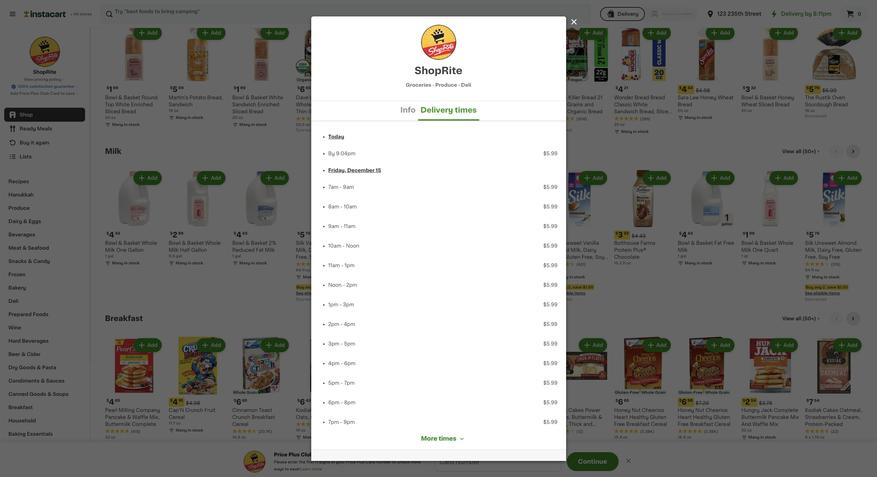 Task type: describe. For each thing, give the bounding box(es) containing it.
sandwich inside bowl & basket white sandwich enriched sliced bread 20 oz
[[232, 102, 256, 107]]

in down the half
[[188, 262, 191, 266]]

add price plus club card to save link
[[10, 91, 79, 97]]

beer & cider link
[[4, 348, 85, 361]]

many in stock down (37) at left bottom
[[303, 436, 331, 440]]

balance
[[434, 102, 454, 107]]

& inside bowl & basket whole milk half gallon 0.5 gal
[[182, 241, 186, 246]]

0 vertical spatial 9am
[[343, 185, 354, 190]]

save for silk vanilla almond milk, dairy free, gluten free, soy free
[[318, 285, 328, 289]]

fl inside bolthouse farms protein plus® chocolate 15.2 fl oz
[[623, 262, 626, 266]]

buttermilk inside $ 8 kodiak cakes power waffles, buttermilk & vanilla, thick and fluffy, protein-packed
[[572, 415, 597, 420]]

0 horizontal spatial 11am
[[328, 263, 340, 268]]

$ inside $ 2 99
[[170, 232, 173, 236]]

0.5
[[169, 255, 175, 258]]

shop link
[[4, 108, 85, 122]]

arnold for plant
[[360, 95, 376, 100]]

enriched inside bowl & basket white sandwich enriched sliced bread 20 oz
[[258, 102, 279, 107]]

bread, up (289)
[[640, 109, 655, 114]]

eligible inside button
[[432, 459, 446, 463]]

instacart logo image
[[24, 10, 66, 18]]

0 vertical spatial price
[[19, 92, 29, 96]]

delivery for delivery
[[618, 12, 639, 16]]

organic up "thin-"
[[297, 78, 313, 82]]

oz inside martin's potato bread, sandwich 18 oz
[[174, 109, 179, 113]]

0 vertical spatial 10am
[[344, 204, 357, 209]]

oz inside bowl & basket round top white enriched sliced bread 20 oz
[[111, 116, 116, 120]]

stock down martin's potato bread, sandwich 18 oz
[[192, 116, 203, 120]]

0 vertical spatial 1pm
[[345, 263, 355, 268]]

free inside the bowl & basket fat free milk 1 gal
[[724, 241, 734, 246]]

1 horizontal spatial deli
[[461, 82, 472, 87]]

almighty for arnold grains almighty plant protein bread
[[394, 95, 416, 100]]

items for silk unsweet almond milk, dairy free, gluten free, soy free
[[829, 292, 840, 296]]

healthy inside honey nut cheerios heart healthy gluten free breakfast cereal
[[629, 415, 649, 420]]

bowl for bowl & basket fat free milk 1 gal
[[678, 241, 690, 246]]

1 vertical spatial 1pm
[[328, 302, 338, 307]]

friday,
[[328, 168, 346, 173]]

basket for bowl & basket white sandwich enriched sliced bread 20 oz
[[251, 95, 268, 100]]

$5.99 for 10am
[[544, 204, 558, 209]]

cinnamon
[[232, 408, 258, 413]]

whole inside dave's killer bread 21 whole grains and seeds organic bread
[[551, 102, 566, 107]]

unlock
[[397, 461, 410, 465]]

0 horizontal spatial 2pm
[[328, 322, 339, 327]]

1 vertical spatial 5pm
[[328, 381, 340, 386]]

$ up honey nut cheerios heart healthy gluten free breakfast cereal at the right bottom
[[616, 399, 618, 403]]

1 horizontal spatial plus
[[289, 453, 300, 458]]

unsweet for dairy
[[815, 241, 837, 246]]

stock down more times 
[[447, 443, 458, 447]]

1 · from the left
[[433, 82, 434, 87]]

product group containing 7
[[805, 337, 863, 456]]

64 fl oz for silk vanilla almond milk, dairy free, gluten free, soy free
[[296, 269, 311, 273]]

$ up the bowl & basket fat free milk 1 gal
[[679, 232, 682, 236]]

0 horizontal spatial 6pm
[[328, 401, 340, 405]]

$ up top
[[106, 86, 109, 90]]

stock down hungry jack complete buttermilk pancake mix and waffle mix 32 oz
[[765, 436, 776, 440]]

buy any 2, save $1 see eligible items for cereal
[[232, 453, 269, 463]]

get free delivery on next 3 orders • add $10.00 to qualify.
[[376, 462, 551, 468]]

99 for bowl & basket whole milk one quart
[[750, 232, 755, 236]]

all for 1
[[796, 149, 802, 154]]

sourdough
[[805, 102, 832, 107]]

more inside the please enter the first 11 digits of your price plus card number to unlock more ways to save!
[[411, 461, 421, 465]]

baguette
[[505, 102, 528, 107]]

in down bowl & basket round top white enriched sliced bread 20 oz
[[124, 123, 128, 127]]

items for silk unsweet vanilla almond milk, dairy free, gluten free, soy free
[[575, 292, 586, 296]]

many down silk unsweet almond milk, dairy free, gluten free, soy free
[[812, 276, 823, 280]]

recipes link
[[4, 175, 85, 188]]

many down the half
[[176, 262, 187, 266]]

6pm - 8pm
[[328, 401, 356, 405]]

wheat inside sara lee honey wheat bread 20 oz
[[718, 95, 734, 100]]

half
[[180, 248, 190, 253]]

gal inside the bowl & basket fat free milk 1 gal
[[681, 255, 687, 258]]

2 horizontal spatial shoprite logo image
[[421, 25, 456, 60]]

basket for bowl & basket 2% reduced fat milk 1 gal
[[251, 241, 268, 246]]

stock down bowl & basket round top white enriched sliced bread 20 oz
[[129, 123, 140, 127]]

gluten inside $ 6 98 $7.20 honey nut cheerios heart healthy gluten free breakfast cereal
[[714, 415, 730, 420]]

milk inside bowl & basket 2% reduced fat milk
[[392, 248, 402, 253]]

cakes inside $ 8 kodiak cakes power waffles, buttermilk & vanilla, thick and fluffy, protein-packed
[[569, 408, 584, 413]]

free inside $ 6 98 $7.20 honey nut cheerios heart healthy gluten free breakfast cereal
[[678, 422, 689, 427]]

1 horizontal spatial $4.98
[[696, 88, 710, 93]]

whole inside bowl & basket whole milk one gallon 1 gal
[[142, 241, 157, 246]]

76 inside $5.76 original price: $6.09 element
[[815, 86, 820, 90]]

many in stock down $ 4 10 $4.98 cap'n crunch fruit cereal 11.7 oz
[[176, 429, 203, 433]]

10am - noon
[[328, 244, 359, 249]]

15.2
[[614, 262, 622, 266]]

in down the bowl & basket fat free milk 1 gal
[[697, 262, 701, 266]]

$ up silk unsweet almond milk, dairy free, gluten free, soy free
[[807, 232, 809, 236]]

household
[[8, 419, 36, 424]]

0 horizontal spatial plus
[[30, 92, 39, 96]]

gluten inside silk unsweet almond milk, dairy free, gluten free, soy free
[[846, 248, 862, 253]]

in down sara lee honey wheat bread 20 oz
[[697, 116, 701, 120]]

stock down (436)
[[320, 276, 331, 280]]

many down bowl & basket 2% reduced fat milk 1 gal
[[239, 262, 251, 266]]

•
[[482, 462, 485, 468]]

oz inside hungry jack complete buttermilk pancake mix and waffle mix 32 oz
[[748, 429, 752, 433]]

oz inside 64 fl oz many in stock
[[561, 269, 565, 273]]

$ up bowl & basket 2% reduced fat milk 1 gal
[[234, 232, 236, 236]]

$ up "thin-"
[[297, 86, 300, 90]]

- for 9am
[[340, 185, 342, 190]]

organic inside dave's killer bread 21 whole grains & seeds thin-sliced, whole grain organic bread, 20.5 oz loaf
[[311, 116, 330, 121]]

protein- inside $ 8 kodiak cakes power waffles, buttermilk & vanilla, thick and fluffy, protein-packed
[[567, 429, 587, 434]]

20 inside "wonder bread bread classic white sandwich bread, sliced white bread, 20 oz loaf"
[[647, 116, 653, 121]]

basket for bowl & basket round top white enriched sliced bread 20 oz
[[124, 95, 140, 100]]

panera bread bread, french baguette button
[[487, 24, 545, 114]]

many in stock down (436)
[[303, 276, 331, 280]]

dave's for dave's killer bread 21 whole grains and seeds organic bread
[[551, 95, 567, 100]]

1.76
[[812, 436, 819, 440]]

stock down bowl & basket 2% reduced fat milk 1 gal
[[256, 262, 267, 266]]

1 vertical spatial 3pm
[[328, 342, 340, 347]]

milk inside the bowl & basket fat free milk 1 gal
[[678, 248, 688, 253]]

baking
[[8, 432, 26, 437]]

many in stock down bowl & basket whole milk one gallon 1 gal
[[112, 262, 140, 266]]

top
[[105, 102, 114, 107]]

gluten- for $7.20
[[679, 391, 694, 395]]

in down $ 4 10 $4.98 cap'n crunch fruit cereal 11.7 oz
[[188, 429, 191, 433]]

satisfaction
[[29, 85, 53, 89]]

(37)
[[322, 423, 330, 427]]

stock down bowl & basket white sandwich enriched sliced bread 20 oz
[[256, 123, 267, 127]]

lists
[[20, 154, 32, 159]]

cheerios inside $ 6 98 $7.20 honey nut cheerios heart healthy gluten free breakfast cereal
[[706, 408, 728, 413]]

stock down bowl & basket whole milk half gallon 0.5 gal
[[192, 262, 203, 266]]

grain up the $6.98 original price: $7.20 element
[[719, 391, 730, 395]]

see for silk vanilla almond milk, dairy free, gluten free, soy free
[[296, 292, 304, 296]]

1 vertical spatial produce
[[8, 206, 30, 211]]

milk, for silk unsweet almond milk, dairy free, gluten free, soy free
[[805, 248, 817, 253]]

bowl & basket 2% reduced fat milk button
[[360, 170, 418, 268]]

hungry jack complete buttermilk pancake mix and waffle mix 32 oz
[[742, 408, 799, 433]]

5 for silk unsweet almond milk, dairy free, gluten free, soy free
[[809, 232, 814, 239]]

bread inside dave's killer bread 21 whole grains & seeds thin-sliced, whole grain organic bread, 20.5 oz loaf
[[327, 95, 342, 100]]

pearl milling company pancake & waffle mix, buttermilk complete
[[105, 408, 160, 427]]

$ up the on the top right of the page
[[807, 86, 809, 90]]

1 vertical spatial more
[[312, 468, 322, 472]]

& inside $ 8 kodiak cakes power waffles, buttermilk & vanilla, thick and fluffy, protein-packed
[[599, 415, 602, 420]]

2 · from the left
[[458, 82, 460, 87]]

1 vertical spatial 4pm
[[328, 361, 340, 366]]

meat & seafood
[[8, 246, 49, 251]]

bowl & basket honey wheat sliced bread 20 oz
[[742, 95, 795, 113]]

11am - 1pm
[[328, 263, 355, 268]]

4 for pearl milling company pancake & waffle mix, buttermilk complete
[[109, 399, 114, 406]]

in down silk unsweet almond milk, dairy free, gluten free, soy free
[[824, 276, 828, 280]]

100% satisfaction guarantee
[[18, 85, 74, 89]]

see for silk unsweet vanilla almond milk, dairy free, gluten free, soy free
[[551, 292, 558, 296]]

buy for honey nut cheerios heart healthy gluten free breakfast cereal
[[615, 453, 623, 457]]

$5.99 for 1pm
[[544, 263, 558, 268]]

$ inside $ 4 65
[[106, 399, 109, 403]]

- for 8pm
[[341, 401, 343, 405]]

view pricing policy
[[24, 78, 61, 82]]

many down fluffy,
[[558, 443, 569, 447]]

free inside silk unsweet vanilla almond milk, dairy free, gluten free, soy free
[[551, 262, 562, 267]]

grain up honey nut cheerios heart healthy gluten free breakfast cereal at the right bottom
[[655, 391, 666, 395]]

many in stock down bowl & basket 2% reduced fat milk 1 gal
[[239, 262, 267, 266]]

1 vertical spatial 7pm
[[328, 420, 339, 425]]

kodiak for 6
[[296, 408, 313, 413]]

98
[[688, 399, 693, 403]]

december
[[347, 168, 375, 173]]

2 18.8 oz from the left
[[678, 436, 692, 440]]

$ 3 87
[[425, 86, 438, 93]]

in down silk vanilla almond milk, dairy free, gluten free, soy free
[[315, 276, 319, 280]]

milk, for silk vanilla almond milk, dairy free, gluten free, soy free
[[296, 248, 307, 253]]

many in stock down bowl & basket round top white enriched sliced bread 20 oz
[[112, 123, 140, 127]]

many in stock down the bowl & basket fat free milk 1 gal
[[685, 262, 713, 266]]

& inside bowl & basket round top white enriched sliced bread 20 oz
[[118, 95, 122, 100]]

0 horizontal spatial deli
[[8, 299, 18, 304]]

43 for milk
[[242, 232, 248, 236]]

15.4 oz
[[614, 436, 628, 440]]

many in stock down (12)
[[558, 443, 585, 447]]

waffles,
[[551, 415, 571, 420]]

grains inside arnold grains almighty gut balance bread 20 oz
[[441, 95, 457, 100]]

bread, down wonder in the right top of the page
[[630, 116, 646, 121]]

& inside bowl & basket 2% reduced fat milk
[[373, 241, 377, 246]]

$7.76 element
[[551, 85, 609, 94]]

1 vertical spatial club
[[301, 453, 313, 458]]

$ 4 43 for bowl & basket 2% reduced fat milk
[[234, 232, 248, 239]]

bread, inside dave's killer bread 21 whole grains & seeds thin-sliced, whole grain organic bread, 20.5 oz loaf
[[331, 116, 347, 121]]

$ down whole grain
[[234, 399, 236, 403]]

stock down sara lee honey wheat bread 20 oz
[[702, 116, 713, 120]]

in down bowl & basket whole milk one quart 1 qt
[[761, 262, 764, 266]]

heart inside $ 6 98 $7.20 honey nut cheerios heart healthy gluten free breakfast cereal
[[678, 415, 692, 420]]

toast
[[259, 408, 272, 413]]

stock down (289)
[[638, 130, 649, 134]]

$3.87 original price: $6.43 element for arnold grains almighty gut balance bread
[[423, 85, 481, 94]]

gal for bowl & basket whole milk one gallon
[[108, 255, 114, 258]]

oz inside bolthouse farms protein plus® chocolate 15.2 fl oz
[[627, 262, 631, 266]]

silk for silk unsweet almond milk, dairy free, gluten free, soy free
[[805, 241, 814, 246]]

$ inside '$ 3 33'
[[616, 232, 618, 236]]

grain up cinnamon
[[247, 391, 257, 395]]

service type group
[[600, 7, 698, 21]]

to left unlock
[[392, 461, 396, 465]]

in up more button
[[570, 443, 573, 447]]

to right ways
[[285, 468, 289, 472]]

any for silk vanilla almond milk, dairy free, gluten free, soy free
[[306, 285, 313, 289]]

eligible for silk unsweet almond milk, dairy free, gluten free, soy free
[[814, 292, 828, 296]]

many down silk vanilla almond milk, dairy free, gluten free, soy free
[[303, 276, 314, 280]]

5pm - 7pm
[[328, 381, 355, 386]]

free inside honey nut cheerios heart healthy gluten free breakfast cereal
[[614, 422, 625, 427]]

$ up silk vanilla almond milk, dairy free, gluten free, soy free
[[297, 232, 300, 236]]

43 inside $ 6 43
[[306, 399, 311, 403]]

oz inside bowl & basket honey wheat sliced bread 20 oz
[[748, 109, 752, 113]]

in down more times 
[[442, 443, 446, 447]]

1 horizontal spatial shoprite logo image
[[243, 451, 266, 474]]

free inside silk vanilla almond milk, dairy free, gluten free, soy free
[[320, 255, 331, 260]]

vanilla inside silk unsweet vanilla almond milk, dairy free, gluten free, soy free
[[583, 241, 599, 246]]

$ 8 kodiak cakes power waffles, buttermilk & vanilla, thick and fluffy, protein-packed
[[551, 399, 605, 434]]

in down martin's potato bread, sandwich 18 oz
[[188, 116, 191, 120]]

items inside button
[[447, 459, 458, 463]]

whole grain
[[233, 391, 257, 395]]

beverages link
[[4, 228, 85, 242]]

$ inside $ 6 98 $7.20 honey nut cheerios heart healthy gluten free breakfast cereal
[[679, 399, 682, 403]]

8:11pm
[[813, 11, 832, 16]]

many down martin's potato bread, sandwich 18 oz
[[176, 116, 187, 120]]

16 inside "the rustik oven sourdough bread 16 oz"
[[805, 109, 810, 113]]

protein for kodiak cakes protein oats, classic
[[331, 408, 348, 413]]

potato
[[190, 95, 206, 100]]

silk unsweet vanilla almond milk, dairy free, gluten free, soy free
[[551, 241, 605, 267]]

1 horizontal spatial shoprite
[[415, 66, 463, 75]]

times for delivery
[[455, 106, 477, 114]]

save for silk unsweet vanilla almond milk, dairy free, gluten free, soy free
[[573, 285, 582, 289]]

1 vertical spatial 9am
[[328, 224, 339, 229]]

household link
[[4, 415, 85, 428]]

in down bowl & basket 2% reduced fat milk 1 gal
[[251, 262, 255, 266]]

$5.99 for 9pm
[[544, 420, 558, 425]]

arnold grains almighty gut balance bread 20 oz
[[423, 95, 480, 113]]

any for silk unsweet vanilla almond milk, dairy free, gluten free, soy free
[[560, 285, 567, 289]]

more for more
[[565, 463, 576, 467]]

21 inside $ 4 21
[[624, 86, 629, 90]]

$ inside $ 6 43
[[297, 399, 300, 403]]

15.4
[[614, 436, 622, 440]]

many in stock down (315)
[[812, 276, 840, 280]]

11.7
[[169, 422, 175, 426]]

it
[[31, 140, 34, 145]]

& inside bowl & basket whole milk one gallon 1 gal
[[118, 241, 122, 246]]

gluten inside honey nut cheerios heart healthy gluten free breakfast cereal
[[650, 415, 667, 420]]

pancake inside hungry jack complete buttermilk pancake mix and waffle mix 32 oz
[[768, 415, 789, 420]]

healthy inside $ 6 98 $7.20 honey nut cheerios heart healthy gluten free breakfast cereal
[[693, 415, 713, 420]]

in down bowl & basket white sandwich enriched sliced bread 20 oz
[[251, 123, 255, 127]]

6 left x
[[805, 436, 808, 440]]

milk inside bowl & basket 2% reduced fat milk 1 gal
[[265, 248, 275, 253]]

bowl & basket white sandwich enriched sliced bread 20 oz
[[232, 95, 283, 120]]

- for 11am
[[341, 224, 343, 229]]

1 horizontal spatial 4pm
[[344, 322, 355, 327]]

$ 4 43 inside $4.43 original price: $4.98 element
[[679, 86, 693, 93]]

continue button
[[567, 453, 619, 472]]

8am
[[328, 204, 339, 209]]

wine
[[8, 326, 21, 331]]

bread inside arnold grains almighty plant protein bread
[[392, 102, 407, 107]]

delivery times tab
[[418, 101, 479, 121]]

(12)
[[577, 430, 584, 434]]

0 horizontal spatial shoprite logo image
[[29, 36, 60, 67]]

3 for $ 3 87
[[427, 86, 432, 93]]

1 inside the bowl & basket fat free milk 1 gal
[[678, 255, 680, 258]]

& inside bowl & basket 2% reduced fat milk 1 gal
[[246, 241, 250, 246]]

many down more times 
[[430, 443, 441, 447]]

many down 20 oz
[[621, 130, 632, 134]]

9pm
[[344, 420, 355, 425]]

view pricing policy link
[[24, 77, 66, 83]]

basket for bowl & basket fat free milk 1 gal
[[696, 241, 713, 246]]

grains inside dave's killer bread 21 whole grains and seeds organic bread
[[567, 102, 583, 107]]

gal for bowl & basket 2% reduced fat milk
[[235, 255, 241, 258]]

meat
[[8, 246, 21, 251]]

20.5 inside dave's killer bread 21 whole grains & seeds thin-sliced, whole grain organic bread, 20.5 oz loaf
[[296, 123, 307, 128]]

0 vertical spatial 2pm
[[346, 283, 357, 288]]

price inside the please enter the first 11 digits of your price plus card number to unlock more ways to save!
[[346, 461, 356, 465]]

gallon for 4
[[128, 248, 144, 253]]

0 vertical spatial produce
[[435, 82, 457, 87]]

digits
[[319, 461, 330, 465]]

many in stock down bowl & basket whole milk one quart 1 qt
[[749, 262, 776, 266]]

packed inside kodiak cakes oatmeal, strawberries & cream, protein-packed
[[825, 422, 843, 427]]

$ up bowl & basket whole milk one gallon 1 gal
[[106, 232, 109, 236]]

shoprite link
[[29, 36, 60, 76]]

gluten-free whole grain for 6
[[615, 391, 666, 395]]

oatmeal,
[[840, 408, 862, 413]]

many in stock down hungry jack complete buttermilk pancake mix and waffle mix 32 oz
[[749, 436, 776, 440]]

$ 1 99 for bowl & basket white sandwich enriched sliced bread
[[234, 86, 246, 93]]

$ up qt
[[743, 232, 746, 236]]

number
[[376, 461, 391, 465]]

$ up bowl & basket white sandwich enriched sliced bread 20 oz
[[234, 86, 236, 90]]

basket for bowl & basket whole milk half gallon 0.5 gal
[[187, 241, 204, 246]]

$5.99 for noon
[[544, 244, 558, 249]]

organic vegan
[[551, 78, 583, 82]]

bowl for bowl & basket honey wheat sliced bread 20 oz
[[742, 95, 754, 100]]

crunch inside cinnamon toast crunch breakfast cereal
[[232, 415, 250, 420]]

many down top
[[112, 123, 123, 127]]

bowl & basket whole milk one quart 1 qt
[[742, 241, 794, 258]]

policy
[[49, 78, 61, 82]]

many down 'and'
[[749, 436, 760, 440]]

many in stock down bowl & basket white sandwich enriched sliced bread 20 oz
[[239, 123, 267, 127]]

$ 4 43 for bowl & basket whole milk one gallon
[[106, 232, 120, 239]]

$ inside $ 4 21
[[616, 86, 618, 90]]

3 for $ 3 32
[[746, 86, 751, 93]]

prepared
[[8, 312, 32, 317]]

many inside 64 fl oz many in stock
[[558, 276, 569, 280]]

54 for 7
[[814, 399, 820, 403]]

pearl
[[105, 408, 117, 413]]

view all (50+) button for 1
[[780, 145, 824, 159]]

card inside the please enter the first 11 digits of your price plus card number to unlock more ways to save!
[[366, 461, 375, 465]]

fl down silk vanilla almond milk, dairy free, gluten free, soy free
[[302, 269, 305, 273]]

snacks
[[8, 259, 27, 264]]

0 vertical spatial noon
[[346, 244, 359, 249]]

many down 16 oz
[[303, 436, 314, 440]]

cakes for 6
[[314, 408, 329, 413]]

$ inside $ 5 09
[[170, 86, 173, 90]]

many down the bowl & basket fat free milk 1 gal
[[685, 262, 696, 266]]

many in stock down the half
[[176, 262, 203, 266]]

sara lee honey wheat bread 20 oz
[[678, 95, 734, 113]]

0 vertical spatial club
[[40, 92, 49, 96]]

chocolate
[[614, 255, 640, 260]]

many in stock down (289)
[[621, 130, 649, 134]]

beverages inside hard beverages link
[[22, 339, 49, 344]]

complete inside hungry jack complete buttermilk pancake mix and waffle mix 32 oz
[[774, 408, 799, 413]]

6 for cinnamon
[[236, 399, 241, 406]]

times for more
[[439, 436, 457, 442]]

4 for wonder bread bread classic white sandwich bread, sliced white bread, 20 oz loaf
[[618, 86, 624, 93]]

99 for bowl & basket whole milk half gallon
[[178, 232, 184, 236]]

enriched inside bowl & basket round top white enriched sliced bread 20 oz
[[131, 102, 153, 107]]

buy any 2, save $1.50 see eligible items for silk unsweet almond milk, dairy free, gluten free, soy free
[[805, 285, 848, 296]]

fl down silk unsweet almond milk, dairy free, gluten free, soy free
[[812, 269, 814, 273]]

- for 9pm
[[340, 420, 342, 425]]

in down kodiak cakes protein oats, classic
[[315, 436, 319, 440]]

1 vertical spatial 10am
[[328, 244, 341, 249]]

wine link
[[4, 322, 85, 335]]

basket for bowl & basket whole milk one gallon 1 gal
[[124, 241, 140, 246]]

$ 6 65 for honey
[[616, 399, 629, 406]]

many down bowl & basket white sandwich enriched sliced bread 20 oz
[[239, 123, 251, 127]]

bowl & basket 2% reduced fat milk 1 gal
[[232, 241, 276, 258]]

gal for bowl & basket whole milk half gallon
[[176, 255, 182, 258]]

to down guarantee
[[61, 92, 65, 96]]

grains inside dave's killer bread 21 whole grains & seeds thin-sliced, whole grain organic bread, 20.5 oz loaf
[[313, 102, 329, 107]]

$5.99 for 4pm
[[544, 322, 558, 327]]

pasta
[[42, 366, 56, 371]]

white inside bowl & basket round top white enriched sliced bread 20 oz
[[115, 102, 130, 107]]

99 for bowl & basket round top white enriched sliced bread
[[113, 86, 118, 90]]

noon - 2pm
[[328, 283, 357, 288]]

$ inside $ 3 87
[[425, 86, 427, 90]]

and
[[742, 422, 752, 427]]

dairy & eggs link
[[4, 215, 85, 228]]

arnold grains almighty plant protein bread button
[[360, 24, 418, 114]]

breakfast inside $ 6 98 $7.20 honey nut cheerios heart healthy gluten free breakfast cereal
[[690, 422, 714, 427]]

baking essentials
[[8, 432, 53, 437]]

classic inside "wonder bread bread classic white sandwich bread, sliced white bread, 20 oz loaf"
[[614, 102, 632, 107]]

wonder bread bread classic white sandwich bread, sliced white bread, 20 oz loaf
[[614, 95, 672, 128]]

in down "wonder bread bread classic white sandwich bread, sliced white bread, 20 oz loaf"
[[633, 130, 637, 134]]

1 vertical spatial price
[[274, 453, 288, 458]]

stock down the bowl & basket fat free milk 1 gal
[[702, 262, 713, 266]]

1 18.8 oz from the left
[[423, 436, 437, 440]]

1 horizontal spatial 6pm
[[344, 361, 356, 366]]

hanukkah link
[[4, 188, 85, 202]]

stock down $ 4 10 $4.98 cap'n crunch fruit cereal 11.7 oz
[[192, 429, 203, 433]]

condiments
[[8, 379, 40, 384]]

many down lee
[[685, 116, 696, 120]]

nut inside $ 6 98 $7.20 honey nut cheerios heart healthy gluten free breakfast cereal
[[696, 408, 705, 413]]

$ 4 21
[[616, 86, 629, 93]]

18
[[169, 109, 173, 113]]

close modal image
[[570, 17, 578, 26]]

delivery for delivery times
[[421, 106, 453, 114]]

$ 2 54
[[743, 399, 756, 406]]

0 horizontal spatial 32
[[105, 436, 110, 440]]

bowl for bowl & basket 2% reduced fat milk 1 gal
[[232, 241, 244, 246]]

protein- inside kodiak cakes oatmeal, strawberries & cream, protein-packed
[[805, 422, 825, 427]]

one for 1
[[753, 248, 763, 253]]

grains inside arnold grains almighty plant protein bread
[[377, 95, 393, 100]]

cereal inside $ 4 10 $4.98 cap'n crunch fruit cereal 11.7 oz
[[169, 415, 185, 420]]

product group containing ★★★★★
[[423, 337, 481, 464]]

5 for silk vanilla almond milk, dairy free, gluten free, soy free
[[300, 232, 305, 239]]

almighty for arnold grains almighty gut balance bread 20 oz
[[458, 95, 480, 100]]

20 inside arnold grains almighty gut balance bread 20 oz
[[423, 109, 429, 113]]

stock down (12)
[[574, 443, 585, 447]]

$ inside $ 3 32
[[743, 86, 746, 90]]

seeds for dave's killer bread 21 whole grains and seeds organic bread
[[551, 109, 566, 114]]

white inside bowl & basket white sandwich enriched sliced bread 20 oz
[[269, 95, 283, 100]]

$5.99 for 9am
[[544, 185, 558, 190]]

$10.00
[[500, 462, 520, 468]]

jack
[[761, 408, 773, 413]]

0 vertical spatial 3pm
[[343, 302, 354, 307]]

0
[[858, 12, 862, 16]]

see eligible items button
[[423, 452, 481, 464]]

organic left vegan
[[551, 78, 567, 82]]

stock down (315)
[[829, 276, 840, 280]]

many in stock down martin's potato bread, sandwich 18 oz
[[176, 116, 203, 120]]

sliced inside bowl & basket white sandwich enriched sliced bread 20 oz
[[232, 109, 248, 114]]

again
[[35, 140, 49, 145]]

deli link
[[4, 295, 85, 308]]

hard beverages
[[8, 339, 49, 344]]



Task type: locate. For each thing, give the bounding box(es) containing it.
1 cheerios from the left
[[642, 408, 664, 413]]

delivery for delivery by 8:11pm
[[781, 11, 804, 16]]

2 enriched from the left
[[258, 102, 279, 107]]

reduced for bowl & basket 2% reduced fat milk 1 gal
[[232, 248, 255, 253]]

9 $5.99 from the top
[[544, 322, 558, 327]]

view all (50+) button for $7.20
[[780, 312, 824, 326]]

vanilla,
[[551, 422, 568, 427]]

1 54 from the left
[[751, 399, 756, 403]]

unsweet inside silk unsweet almond milk, dairy free, gluten free, soy free
[[815, 241, 837, 246]]

2 horizontal spatial plus
[[357, 461, 365, 465]]

1 (3.38k) from the left
[[640, 430, 655, 434]]

4 $5.99 from the top
[[544, 224, 558, 229]]

honey nut cheerios heart healthy gluten free breakfast cereal
[[614, 408, 667, 427]]

2 nut from the left
[[696, 408, 705, 413]]

1 horizontal spatial 10am
[[344, 204, 357, 209]]

4pm
[[344, 322, 355, 327], [328, 361, 340, 366]]

stock down bowl & basket whole milk one gallon 1 gal
[[129, 262, 140, 266]]

54 inside $ 2 54
[[751, 399, 756, 403]]

milk inside bowl & basket whole milk half gallon 0.5 gal
[[169, 248, 179, 253]]

$ 4 43 for bowl & basket fat free milk
[[679, 232, 693, 239]]

more for more times 
[[421, 436, 438, 442]]

0 horizontal spatial card
[[50, 92, 60, 96]]

11 $5.99 from the top
[[544, 361, 558, 366]]

one
[[116, 248, 127, 253], [753, 248, 763, 253]]

buy for silk unsweet vanilla almond milk, dairy free, gluten free, soy free
[[551, 285, 559, 289]]

3 $1.50 from the left
[[838, 285, 848, 289]]

1 horizontal spatial heart
[[678, 415, 692, 420]]

2 soy from the left
[[595, 255, 605, 260]]

pancake down pearl
[[105, 415, 126, 420]]

please enter the first 11 digits of your price plus card number to unlock more ways to save!
[[274, 461, 421, 472]]

65 for pearl
[[115, 399, 120, 403]]

buy it again link
[[4, 136, 85, 150]]

see
[[296, 292, 304, 296], [551, 292, 558, 296], [805, 292, 813, 296], [232, 459, 240, 463], [423, 459, 431, 463], [614, 459, 622, 463]]

10am up (436)
[[328, 244, 341, 249]]

sliced inside bowl & basket honey wheat sliced bread 20 oz
[[759, 102, 774, 107]]

$3.87 original price: $6.43 element containing 3
[[423, 85, 481, 94]]

fat
[[715, 241, 722, 246], [256, 248, 264, 253], [383, 248, 391, 253]]

& inside the bowl & basket fat free milk 1 gal
[[691, 241, 695, 246]]

- down 11am - 1pm
[[343, 283, 345, 288]]

11am up 10am - noon
[[344, 224, 356, 229]]

protein-
[[805, 422, 825, 427], [567, 429, 587, 434]]

card down the 100% satisfaction guarantee
[[50, 92, 60, 96]]

many down bowl & basket whole milk one quart 1 qt
[[749, 262, 760, 266]]

3 cakes from the left
[[823, 408, 839, 413]]

noon up 1pm - 3pm
[[328, 283, 342, 288]]

1 loaf from the left
[[315, 123, 326, 128]]

2 one from the left
[[753, 248, 763, 253]]

65 inside $ 4 65
[[115, 399, 120, 403]]

20 inside bowl & basket round top white enriched sliced bread 20 oz
[[105, 116, 110, 120]]

2, for silk vanilla almond milk, dairy free, gluten free, soy free
[[314, 285, 317, 289]]

killer down $7.76 element
[[568, 95, 581, 100]]

1 horizontal spatial 7pm
[[344, 381, 355, 386]]

7pm left '9pm'
[[328, 420, 339, 425]]

grains
[[377, 95, 393, 100], [441, 95, 457, 100], [313, 102, 329, 107], [567, 102, 583, 107]]

arnold inside arnold grains almighty gut balance bread 20 oz
[[423, 95, 440, 100]]

2 unsweet from the left
[[815, 241, 837, 246]]

of
[[331, 461, 335, 465]]

- for 5pm
[[341, 342, 343, 347]]

$
[[106, 86, 109, 90], [170, 86, 173, 90], [234, 86, 236, 90], [297, 86, 300, 90], [425, 86, 427, 90], [616, 86, 618, 90], [679, 86, 682, 90], [743, 86, 746, 90], [807, 86, 809, 90], [106, 232, 109, 236], [170, 232, 173, 236], [234, 232, 236, 236], [297, 232, 300, 236], [616, 232, 618, 236], [679, 232, 682, 236], [743, 232, 746, 236], [807, 232, 809, 236], [106, 399, 109, 403], [170, 399, 173, 403], [234, 399, 236, 403], [297, 399, 300, 403], [552, 399, 555, 403], [616, 399, 618, 403], [679, 399, 682, 403], [743, 399, 746, 403], [807, 399, 809, 403]]

silk for silk unsweet vanilla almond milk, dairy free, gluten free, soy free
[[551, 241, 559, 246]]

20 inside bowl & basket white sandwich enriched sliced bread 20 oz
[[232, 116, 238, 120]]

6 up oats,
[[300, 399, 305, 406]]

cakes inside kodiak cakes protein oats, classic
[[314, 408, 329, 413]]

$ 5 76 for silk unsweet almond milk, dairy free, gluten free, soy free
[[807, 232, 820, 239]]

8 $5.99 from the top
[[544, 302, 558, 307]]

goods inside dry goods & pasta link
[[19, 366, 36, 371]]

15
[[376, 168, 381, 173]]

1 horizontal spatial gluten-
[[679, 391, 694, 395]]

1
[[109, 86, 112, 93], [236, 86, 240, 93], [746, 232, 749, 239], [105, 255, 107, 258], [232, 255, 234, 258], [678, 255, 680, 258], [742, 255, 743, 258]]

buy any 2, save $1.50 see eligible items for silk vanilla almond milk, dairy free, gluten free, soy free
[[296, 285, 339, 296]]

3 left 33
[[618, 232, 623, 239]]

organic inside dave's killer bread 21 whole grains and seeds organic bread
[[567, 109, 587, 114]]

11am down silk vanilla almond milk, dairy free, gluten free, soy free
[[328, 263, 340, 268]]

1 horizontal spatial 32
[[742, 429, 747, 433]]

235th
[[728, 11, 744, 16]]

3 buy any 2, save $1.50 see eligible items from the left
[[805, 285, 848, 296]]

2% inside bowl & basket 2% reduced fat milk 1 gal
[[269, 241, 276, 246]]

$4.10 original price: $4.98 element
[[169, 398, 227, 407]]

2 2% from the left
[[396, 241, 404, 246]]

0 vertical spatial goods
[[19, 366, 36, 371]]

silk vanilla almond milk, dairy free, gluten free, soy free
[[296, 241, 353, 260]]

4 up sara
[[682, 86, 687, 93]]

product group
[[105, 24, 163, 129], [169, 24, 227, 122], [232, 24, 290, 129], [296, 24, 354, 134], [423, 24, 481, 114], [551, 24, 609, 134], [614, 24, 672, 136], [678, 24, 736, 122], [742, 24, 800, 114], [805, 24, 863, 120], [105, 170, 163, 268], [169, 170, 227, 268], [232, 170, 290, 268], [296, 170, 354, 304], [551, 170, 609, 304], [614, 170, 672, 267], [678, 170, 736, 268], [742, 170, 800, 268], [805, 170, 863, 304], [105, 337, 163, 449], [169, 337, 227, 435], [232, 337, 290, 464], [296, 337, 354, 449], [423, 337, 481, 464], [551, 337, 609, 456], [614, 337, 672, 464], [678, 337, 736, 449], [742, 337, 800, 457], [805, 337, 863, 456]]

loaf inside dave's killer bread 21 whole grains & seeds thin-sliced, whole grain organic bread, 20.5 oz loaf
[[315, 123, 326, 128]]

honey inside sara lee honey wheat bread 20 oz
[[700, 95, 717, 100]]

1 milk, from the left
[[296, 248, 307, 253]]

silk inside silk unsweet vanilla almond milk, dairy free, gluten free, soy free
[[551, 241, 559, 246]]

almighty inside arnold grains almighty gut balance bread 20 oz
[[458, 95, 480, 100]]

on
[[430, 462, 438, 468]]

2 silk from the left
[[551, 241, 559, 246]]

0 vertical spatial 16
[[805, 109, 810, 113]]

0 horizontal spatial more
[[421, 436, 438, 442]]

(3.38k)
[[640, 430, 655, 434], [704, 430, 718, 434]]

0 horizontal spatial silk
[[296, 241, 305, 246]]

· up arnold grains almighty gut balance bread 20 oz
[[458, 82, 460, 87]]

waffle down company
[[132, 415, 148, 420]]

(50+) for $7.20
[[803, 317, 816, 322]]

your
[[336, 461, 345, 465]]

friday, december 15
[[328, 168, 381, 173]]

classic down wonder in the right top of the page
[[614, 102, 632, 107]]

0 horizontal spatial delivery
[[421, 106, 453, 114]]

8
[[555, 399, 560, 406]]

sponsored badge image
[[805, 114, 827, 118], [296, 128, 317, 132], [551, 128, 572, 132], [296, 298, 317, 302], [551, 298, 572, 302], [805, 298, 827, 302], [296, 443, 317, 447], [551, 450, 572, 454]]

1 arnold from the left
[[360, 95, 376, 100]]

- for 1pm
[[341, 263, 343, 268]]

$4.98 element
[[487, 398, 545, 407]]

bowl & basket 2% reduced fat milk
[[360, 241, 404, 253]]

0 horizontal spatial buttermilk
[[105, 422, 131, 427]]

- down 3pm - 5pm
[[341, 361, 343, 366]]

0 horizontal spatial almighty
[[394, 95, 416, 100]]

delivery inside button
[[618, 12, 639, 16]]

2 gluten-free whole grain from the left
[[679, 391, 730, 395]]

sliced inside bowl & basket round top white enriched sliced bread 20 oz
[[105, 109, 120, 114]]

3 item carousel region from the top
[[105, 312, 863, 468]]

65
[[306, 86, 311, 90], [115, 399, 120, 403], [242, 399, 247, 403], [624, 399, 629, 403]]

item carousel region containing breakfast
[[105, 312, 863, 468]]

protein
[[374, 102, 391, 107], [614, 248, 632, 253], [331, 408, 348, 413]]

3 64 from the left
[[805, 269, 811, 273]]

43 for gallon
[[115, 232, 120, 236]]

1 kodiak from the left
[[296, 408, 313, 413]]

0 horizontal spatial healthy
[[629, 415, 649, 420]]

None search field
[[100, 4, 591, 24]]

0 horizontal spatial shoprite
[[33, 70, 56, 75]]

buy any 2, save $1 see eligible items down 15.4 oz
[[614, 453, 651, 463]]

2 cakes from the left
[[569, 408, 584, 413]]

2 healthy from the left
[[693, 415, 713, 420]]

crunch down '$4.10 original price: $4.98' element
[[185, 408, 203, 413]]

0 horizontal spatial 16
[[296, 429, 300, 433]]

any for cinnamon toast crunch breakfast cereal
[[242, 453, 249, 457]]

stock inside 64 fl oz many in stock
[[574, 276, 585, 280]]

1 64 fl oz from the left
[[296, 269, 311, 273]]

in inside 64 fl oz many in stock
[[570, 276, 573, 280]]

$1 for cinnamon toast crunch breakfast cereal
[[265, 453, 269, 457]]

1 vertical spatial 16
[[296, 429, 300, 433]]

all for $7.20
[[796, 317, 802, 322]]

treatment tracker modal dialog
[[91, 453, 877, 478]]

1 all from the top
[[796, 149, 802, 154]]

0 vertical spatial 4pm
[[344, 322, 355, 327]]

2 18.8 from the left
[[678, 436, 686, 440]]

2 $3.87 original price: $6.43 element from the left
[[423, 85, 481, 94]]

1 horizontal spatial vanilla
[[583, 241, 599, 246]]

Card Number text field
[[436, 453, 561, 472]]

fat inside the bowl & basket fat free milk 1 gal
[[715, 241, 722, 246]]

2 vertical spatial item carousel region
[[105, 312, 863, 468]]

0 vertical spatial view
[[24, 78, 33, 82]]

1 horizontal spatial 16
[[805, 109, 810, 113]]

1 horizontal spatial noon
[[346, 244, 359, 249]]

0 horizontal spatial $1.50
[[328, 285, 339, 289]]

fruit
[[205, 408, 216, 413]]

almond inside silk vanilla almond milk, dairy free, gluten free, soy free
[[323, 241, 342, 246]]

21 inside dave's killer bread 21 whole grains & seeds thin-sliced, whole grain organic bread, 20.5 oz loaf
[[343, 95, 348, 100]]

panera
[[487, 95, 504, 100]]

1 pancake from the left
[[105, 415, 126, 420]]

$1.50
[[328, 285, 339, 289], [583, 285, 594, 289], [838, 285, 848, 289]]

power
[[585, 408, 601, 413]]

save for honey nut cheerios heart healthy gluten free breakfast cereal
[[637, 453, 646, 457]]

bowl inside bowl & basket 2% reduced fat milk
[[360, 241, 372, 246]]

1 vertical spatial and
[[583, 422, 593, 427]]

0 vertical spatial view all (50+)
[[783, 149, 816, 154]]

many in stock down sara lee honey wheat bread 20 oz
[[685, 116, 713, 120]]

0 horizontal spatial gallon
[[128, 248, 144, 253]]

(20.7k)
[[258, 430, 272, 434]]

frozen
[[8, 273, 25, 277]]

99
[[113, 86, 118, 90], [240, 86, 246, 90], [178, 232, 184, 236], [750, 232, 755, 236]]

whole inside bowl & basket whole milk half gallon 0.5 gal
[[205, 241, 221, 246]]

& inside bowl & basket whole milk one quart 1 qt
[[755, 241, 759, 246]]

honey
[[700, 95, 717, 100], [778, 95, 795, 100], [614, 408, 631, 413], [678, 408, 694, 413]]

$3.76
[[759, 401, 773, 406]]

123 235th street button
[[706, 4, 762, 24]]

1 gallon from the left
[[128, 248, 144, 253]]

buy for silk unsweet almond milk, dairy free, gluten free, soy free
[[806, 285, 814, 289]]

2 (3.38k) from the left
[[704, 430, 718, 434]]

1 dave's from the left
[[296, 95, 313, 100]]

2 gluten- from the left
[[679, 391, 694, 395]]

1 killer from the left
[[314, 95, 326, 100]]

basket inside bowl & basket white sandwich enriched sliced bread 20 oz
[[251, 95, 268, 100]]

1 reduced from the left
[[232, 248, 255, 253]]

seeds
[[335, 102, 351, 107], [551, 109, 566, 114]]

times inside more times 
[[439, 436, 457, 442]]

loaf inside "wonder bread bread classic white sandwich bread, sliced white bread, 20 oz loaf"
[[614, 123, 625, 128]]

$ up sara
[[679, 86, 682, 90]]

2 horizontal spatial buttermilk
[[742, 415, 767, 420]]

oz inside arnold grains almighty gut balance bread 20 oz
[[429, 109, 434, 113]]

2 buy any 2, save $1.50 see eligible items from the left
[[551, 285, 594, 296]]

2, for honey nut cheerios heart healthy gluten free breakfast cereal
[[632, 453, 636, 457]]

4 up bowl & basket whole milk one gallon 1 gal
[[109, 232, 114, 239]]

2 cheerios from the left
[[706, 408, 728, 413]]

bowl inside bowl & basket whole milk one gallon 1 gal
[[105, 241, 117, 246]]

almond for vanilla
[[323, 241, 342, 246]]

in down bowl & basket whole milk one gallon 1 gal
[[124, 262, 128, 266]]

2 20.5 from the top
[[296, 123, 307, 128]]

2% for bowl & basket 2% reduced fat milk 1 gal
[[269, 241, 276, 246]]

0 vertical spatial 7pm
[[344, 381, 355, 386]]

2 reduced from the left
[[360, 248, 382, 253]]

1 (50+) from the top
[[803, 149, 816, 154]]

tab list
[[311, 101, 566, 121]]

milk, inside silk unsweet almond milk, dairy free, gluten free, soy free
[[805, 248, 817, 253]]

gal inside bowl & basket 2% reduced fat milk 1 gal
[[235, 255, 241, 258]]

$5.99 for 11am
[[544, 224, 558, 229]]

bowl inside bowl & basket 2% reduced fat milk 1 gal
[[232, 241, 244, 246]]

0 horizontal spatial 54
[[751, 399, 756, 403]]

8pm
[[344, 401, 356, 405]]

64 for silk unsweet almond milk, dairy free, gluten free, soy free
[[805, 269, 811, 273]]

sliced inside "wonder bread bread classic white sandwich bread, sliced white bread, 20 oz loaf"
[[657, 109, 672, 114]]

1 gal from the left
[[108, 255, 114, 258]]

3 left '87'
[[427, 86, 432, 93]]

5 $5.99 from the top
[[544, 244, 558, 249]]

1 horizontal spatial 54
[[814, 399, 820, 403]]

65 for dave's
[[306, 86, 311, 90]]

- up 6pm - 8pm
[[341, 381, 343, 386]]

sara
[[678, 95, 689, 100]]

1 $3.87 original price: $6.43 element from the left
[[360, 85, 418, 94]]

waffle
[[132, 415, 148, 420], [753, 422, 769, 427]]

many in stock down more times 
[[430, 443, 458, 447]]

gallon inside bowl & basket whole milk one gallon 1 gal
[[128, 248, 144, 253]]

2 $1 from the left
[[647, 453, 651, 457]]

delivery by 8:11pm
[[781, 11, 832, 16]]

12 $5.99 from the top
[[544, 381, 558, 386]]

1 horizontal spatial protein-
[[805, 422, 825, 427]]

price down 100% on the top left
[[19, 92, 29, 96]]

1 horizontal spatial packed
[[825, 422, 843, 427]]

beer
[[8, 352, 20, 357]]

gal inside bowl & basket whole milk half gallon 0.5 gal
[[176, 255, 182, 258]]

any for honey nut cheerios heart healthy gluten free breakfast cereal
[[624, 453, 631, 457]]

bread
[[105, 2, 128, 10], [327, 95, 342, 100], [505, 95, 520, 100], [582, 95, 596, 100], [635, 95, 649, 100], [651, 95, 665, 100], [392, 102, 407, 107], [455, 102, 469, 107], [678, 102, 693, 107], [775, 102, 790, 107], [834, 102, 848, 107], [122, 109, 136, 114], [249, 109, 263, 114], [588, 109, 603, 114]]

2 horizontal spatial $ 1 99
[[743, 232, 755, 239]]

0 horizontal spatial pancake
[[105, 415, 126, 420]]

3 silk from the left
[[805, 241, 814, 246]]

★★★★★
[[296, 116, 321, 121], [296, 116, 321, 121], [551, 116, 575, 121], [551, 116, 575, 121], [614, 116, 639, 121], [614, 116, 639, 121], [296, 262, 321, 267], [296, 262, 321, 267], [551, 262, 575, 267], [551, 262, 575, 267], [805, 262, 830, 267], [805, 262, 830, 267], [296, 422, 321, 427], [296, 422, 321, 427], [105, 429, 130, 434], [105, 429, 130, 434], [232, 429, 257, 434], [232, 429, 257, 434], [423, 429, 448, 434], [423, 429, 448, 434], [551, 429, 575, 434], [551, 429, 575, 434], [614, 429, 639, 434], [614, 429, 639, 434], [678, 429, 703, 434], [678, 429, 703, 434], [805, 429, 830, 434], [805, 429, 830, 434]]

product group containing 8
[[551, 337, 609, 456]]

see for silk unsweet almond milk, dairy free, gluten free, soy free
[[805, 292, 813, 296]]

1 gluten-free whole grain from the left
[[615, 391, 666, 395]]

14 $5.99 from the top
[[544, 420, 558, 425]]

2 loaf from the left
[[614, 123, 625, 128]]

1 horizontal spatial kodiak
[[551, 408, 567, 413]]

nut
[[632, 408, 641, 413], [696, 408, 705, 413]]

$ left 10
[[170, 399, 173, 403]]

2 horizontal spatial almond
[[838, 241, 857, 246]]

1 2% from the left
[[269, 241, 276, 246]]

bowl inside bowl & basket whole milk one quart 1 qt
[[742, 241, 754, 246]]

gluten inside silk unsweet vanilla almond milk, dairy free, gluten free, soy free
[[564, 255, 581, 260]]

$ up strawberries
[[807, 399, 809, 403]]

breakfast inside breakfast link
[[8, 406, 33, 411]]

0 horizontal spatial complete
[[132, 422, 156, 427]]

plus inside the please enter the first 11 digits of your price plus card number to unlock more ways to save!
[[357, 461, 365, 465]]

killer for &
[[314, 95, 326, 100]]

dairy inside silk unsweet vanilla almond milk, dairy free, gluten free, soy free
[[583, 248, 597, 253]]

2 up hungry
[[746, 399, 750, 406]]

16 down oats,
[[296, 429, 300, 433]]

basket inside bowl & basket whole milk one gallon 1 gal
[[124, 241, 140, 246]]

65 for honey
[[624, 399, 629, 403]]

6 $5.99 from the top
[[544, 263, 558, 268]]

1 vertical spatial protein-
[[567, 429, 587, 434]]

$5.99 for 6pm
[[544, 361, 558, 366]]

item carousel region containing bread
[[105, 0, 863, 139]]

6 for kodiak
[[300, 399, 305, 406]]

1 vertical spatial seeds
[[551, 109, 566, 114]]

in down silk unsweet vanilla almond milk, dairy free, gluten free, soy free
[[570, 276, 573, 280]]

silk inside silk vanilla almond milk, dairy free, gluten free, soy free
[[296, 241, 305, 246]]

shoprite logo image
[[421, 25, 456, 60], [29, 36, 60, 67], [243, 451, 266, 474]]

lee
[[690, 95, 699, 100]]

1 vertical spatial item carousel region
[[105, 145, 863, 306]]

stock down (37) at left bottom
[[320, 436, 331, 440]]

basket for bowl & basket 2% reduced fat milk
[[378, 241, 395, 246]]

1 almighty from the left
[[394, 95, 416, 100]]

to
[[61, 92, 65, 96], [392, 461, 396, 465], [521, 462, 528, 468], [285, 468, 289, 472]]

4 up the bowl & basket fat free milk 1 gal
[[682, 232, 687, 239]]

(50+) for 1
[[803, 149, 816, 154]]

seeds inside dave's killer bread 21 whole grains & seeds thin-sliced, whole grain organic bread, 20.5 oz loaf
[[335, 102, 351, 107]]

please
[[274, 461, 287, 465]]

packed up (22)
[[825, 422, 843, 427]]

0 horizontal spatial (3.38k)
[[640, 430, 655, 434]]

view for 5
[[783, 149, 795, 154]]

2 view all (50+) from the top
[[783, 317, 816, 322]]

cakes inside kodiak cakes oatmeal, strawberries & cream, protein-packed
[[823, 408, 839, 413]]

any for silk unsweet almond milk, dairy free, gluten free, soy free
[[815, 285, 822, 289]]

hungry
[[742, 408, 760, 413]]

buy it again
[[20, 140, 49, 145]]

43 up the bowl & basket fat free milk 1 gal
[[688, 232, 693, 236]]

thin-
[[296, 109, 309, 114]]

the
[[805, 95, 815, 100]]

oz inside "wonder bread bread classic white sandwich bread, sliced white bread, 20 oz loaf"
[[655, 116, 660, 121]]

mix left strawberries
[[791, 415, 799, 420]]

1 buy any 2, save $1.50 see eligible items from the left
[[296, 285, 339, 296]]

2 milk, from the left
[[571, 248, 582, 253]]

2 horizontal spatial buy any 2, save $1.50 see eligible items
[[805, 285, 848, 296]]

delivery times
[[421, 106, 477, 114]]

and up (12)
[[583, 422, 593, 427]]

bowl & basket fat free milk 1 gal
[[678, 241, 734, 258]]

76 for silk vanilla almond milk, dairy free, gluten free, soy free
[[306, 232, 311, 236]]

bread, inside 'panera bread bread, french baguette'
[[521, 95, 537, 100]]

0 vertical spatial 5pm
[[344, 342, 355, 347]]

1 horizontal spatial fat
[[383, 248, 391, 253]]

1 view all (50+) button from the top
[[780, 145, 824, 159]]

2 dave's from the left
[[551, 95, 567, 100]]

0 horizontal spatial reduced
[[232, 248, 255, 253]]

produce up the $6.43
[[435, 82, 457, 87]]

1 horizontal spatial 18.8 oz
[[678, 436, 692, 440]]

4 for bowl & basket whole milk one gallon
[[109, 232, 114, 239]]

1 horizontal spatial mix
[[791, 415, 799, 420]]

milk inside bowl & basket whole milk one quart 1 qt
[[742, 248, 752, 253]]

1 horizontal spatial cakes
[[569, 408, 584, 413]]

soy for silk unsweet almond milk, dairy free, gluten free, soy free
[[819, 255, 828, 260]]

buy inside buy it again link
[[20, 140, 30, 145]]

3 gal from the left
[[235, 255, 241, 258]]

1 unsweet from the left
[[560, 241, 582, 246]]

oz inside bowl & basket white sandwich enriched sliced bread 20 oz
[[238, 116, 243, 120]]

1 vertical spatial packed
[[587, 429, 605, 434]]

plus down satisfaction
[[30, 92, 39, 96]]

honey inside bowl & basket honey wheat sliced bread 20 oz
[[778, 95, 795, 100]]

$5.76 original price: $6.09 element
[[805, 85, 863, 94]]

cakes up thick
[[569, 408, 584, 413]]

gallon for 2
[[191, 248, 207, 253]]

43 for 1
[[688, 232, 693, 236]]

buy for silk vanilla almond milk, dairy free, gluten free, soy free
[[297, 285, 305, 289]]

$ left '87'
[[425, 86, 427, 90]]

1 horizontal spatial cheerios
[[706, 408, 728, 413]]

kodiak inside kodiak cakes protein oats, classic
[[296, 408, 313, 413]]

bowl for bowl & basket whole milk one gallon 1 gal
[[105, 241, 117, 246]]

arnold up 'plant' at the left top
[[360, 95, 376, 100]]

killer for and
[[568, 95, 581, 100]]

99 up bowl & basket whole milk one quart 1 qt
[[750, 232, 755, 236]]

2 vertical spatial plus
[[357, 461, 365, 465]]

3 for $ 3 33
[[618, 232, 623, 239]]

shoprite up "groceries · produce · deli"
[[415, 66, 463, 75]]

cereal inside honey nut cheerios heart healthy gluten free breakfast cereal
[[651, 422, 667, 427]]

dave's down organic vegan
[[551, 95, 567, 100]]

76 up rustik
[[815, 86, 820, 90]]

5 up silk unsweet almond milk, dairy free, gluten free, soy free
[[809, 232, 814, 239]]

$ 1 99 for bowl & basket round top white enriched sliced bread
[[106, 86, 118, 93]]

complete down $2.54 original price: $3.76 element
[[774, 408, 799, 413]]

0 horizontal spatial 3pm
[[328, 342, 340, 347]]

1 vertical spatial noon
[[328, 283, 342, 288]]

3 milk, from the left
[[805, 248, 817, 253]]

1 18.8 from the left
[[423, 436, 432, 440]]

tab list containing info
[[311, 101, 566, 121]]

20
[[423, 109, 429, 113], [678, 109, 683, 113], [742, 109, 747, 113], [105, 116, 110, 120], [232, 116, 238, 120], [647, 116, 653, 121], [614, 123, 620, 127]]

goods for canned
[[29, 392, 46, 397]]

& inside dave's killer bread 21 whole grains & seeds thin-sliced, whole grain organic bread, 20.5 oz loaf
[[330, 102, 334, 107]]

0 horizontal spatial price
[[19, 92, 29, 96]]

1 horizontal spatial crunch
[[232, 415, 250, 420]]

4 gal from the left
[[681, 255, 687, 258]]

almond for unsweet
[[838, 241, 857, 246]]

1 horizontal spatial 2%
[[396, 241, 404, 246]]

1 horizontal spatial 5pm
[[344, 342, 355, 347]]

bread inside bowl & basket white sandwich enriched sliced bread 20 oz
[[249, 109, 263, 114]]

$1.50 for silk vanilla almond milk, dairy free, gluten free, soy free
[[328, 285, 339, 289]]

6pm left 8pm at left
[[328, 401, 340, 405]]

fat for bowl & basket 2% reduced fat milk 1 gal
[[256, 248, 264, 253]]

18.8 oz down $ 6 98 $7.20 honey nut cheerios heart healthy gluten free breakfast cereal on the right bottom of the page
[[678, 436, 692, 440]]

0 vertical spatial crunch
[[185, 408, 203, 413]]

5 up the on the top right of the page
[[809, 86, 814, 93]]

milk, inside silk vanilla almond milk, dairy free, gluten free, soy free
[[296, 248, 307, 253]]

2,
[[314, 285, 317, 289], [568, 285, 572, 289], [823, 285, 827, 289], [250, 453, 254, 457], [632, 453, 636, 457]]

1 cakes from the left
[[314, 408, 329, 413]]

2 (50+) from the top
[[803, 317, 816, 322]]

10
[[179, 399, 183, 403]]

breakfast
[[105, 315, 143, 323], [8, 406, 33, 411], [252, 415, 275, 420], [627, 422, 650, 427], [690, 422, 714, 427]]

0 horizontal spatial 2%
[[269, 241, 276, 246]]

loaf
[[315, 123, 326, 128], [614, 123, 625, 128]]

bowl for bowl & basket whole milk one quart 1 qt
[[742, 241, 754, 246]]

2 heart from the left
[[678, 415, 692, 420]]

close image
[[625, 458, 632, 465]]

0 horizontal spatial gluten-free whole grain
[[615, 391, 666, 395]]

canned goods & soups
[[8, 392, 69, 397]]

1 vertical spatial complete
[[132, 422, 156, 427]]

items for silk vanilla almond milk, dairy free, gluten free, soy free
[[320, 292, 331, 296]]

goods for dry
[[19, 366, 36, 371]]

$ 6 65 for cinnamon
[[234, 399, 247, 406]]

honey left the on the top right of the page
[[778, 95, 795, 100]]

to right $10.00 on the right bottom
[[521, 462, 528, 468]]

1 vertical spatial classic
[[310, 415, 328, 420]]

vanilla down $5.76 element
[[583, 241, 599, 246]]

1 horizontal spatial classic
[[614, 102, 632, 107]]

21 for dave's killer bread 21 whole grains & seeds thin-sliced, whole grain organic bread, 20.5 oz loaf
[[343, 95, 348, 100]]

6 for dave's
[[300, 86, 305, 93]]

view
[[24, 78, 33, 82], [783, 149, 795, 154], [783, 317, 795, 322]]

eligible for honey nut cheerios heart healthy gluten free breakfast cereal
[[623, 459, 637, 463]]

1 vertical spatial mix
[[770, 422, 779, 427]]

33
[[624, 232, 629, 236]]

$ up wonder in the right top of the page
[[616, 86, 618, 90]]

1 healthy from the left
[[629, 415, 649, 420]]

1 64 from the left
[[296, 269, 301, 273]]

1 one from the left
[[116, 248, 127, 253]]

2 54 from the left
[[814, 399, 820, 403]]

1 horizontal spatial delivery
[[618, 12, 639, 16]]

1 vertical spatial times
[[439, 436, 457, 442]]

2 horizontal spatial delivery
[[781, 11, 804, 16]]

oz inside dave's killer bread 21 whole grains & seeds thin-sliced, whole grain organic bread, 20.5 oz loaf
[[308, 123, 314, 128]]

2 item carousel region from the top
[[105, 145, 863, 306]]

whole inside bowl & basket whole milk one quart 1 qt
[[778, 241, 794, 246]]

bread inside 'panera bread bread, french baguette'
[[505, 95, 520, 100]]

delivery
[[781, 11, 804, 16], [618, 12, 639, 16], [421, 106, 453, 114]]

0 horizontal spatial nut
[[632, 408, 641, 413]]

whole
[[296, 102, 312, 107], [551, 102, 566, 107], [327, 109, 342, 114], [142, 241, 157, 246], [205, 241, 221, 246], [778, 241, 794, 246], [233, 391, 246, 395], [642, 391, 654, 395], [706, 391, 718, 395]]

kodiak for 7
[[805, 408, 822, 413]]

7pm - 9pm
[[328, 420, 355, 425]]

$ 6 65 up cinnamon
[[234, 399, 247, 406]]

0 vertical spatial classic
[[614, 102, 632, 107]]

5 for martin's potato bread, sandwich
[[173, 86, 178, 93]]

0 vertical spatial 32
[[751, 86, 756, 90]]

54
[[751, 399, 756, 403], [814, 399, 820, 403]]

$5.99 for 8pm
[[544, 401, 558, 405]]

(201)
[[322, 117, 332, 121]]

2 kodiak from the left
[[551, 408, 567, 413]]

arnold for gut
[[423, 95, 440, 100]]

kodiak inside $ 8 kodiak cakes power waffles, buttermilk & vanilla, thick and fluffy, protein-packed
[[551, 408, 567, 413]]

1 20.5 from the top
[[296, 123, 305, 127]]

in down hungry jack complete buttermilk pancake mix and waffle mix 32 oz
[[761, 436, 764, 440]]

1 gluten- from the left
[[615, 391, 630, 395]]

1 horizontal spatial sandwich
[[232, 102, 256, 107]]

1 view all (50+) from the top
[[783, 149, 816, 154]]

view all (50+) button
[[780, 145, 824, 159], [780, 312, 824, 326]]

1 silk from the left
[[296, 241, 305, 246]]

2 $1.50 from the left
[[583, 285, 594, 289]]

1 $5.99 from the top
[[544, 151, 558, 156]]

$ 6 65 up honey nut cheerios heart healthy gluten free breakfast cereal at the right bottom
[[616, 399, 629, 406]]

many down silk unsweet vanilla almond milk, dairy free, gluten free, soy free
[[558, 276, 569, 280]]

0 horizontal spatial crunch
[[185, 408, 203, 413]]

info tab
[[398, 101, 418, 121]]

$ 5 76 up silk vanilla almond milk, dairy free, gluten free, soy free
[[297, 232, 311, 239]]

$1.50 up 1pm - 3pm
[[328, 285, 339, 289]]

heart inside honey nut cheerios heart healthy gluten free breakfast cereal
[[614, 415, 628, 420]]

mix down jack
[[770, 422, 779, 427]]

$6.98 original price: $7.20 element
[[678, 398, 736, 407]]

bowl for bowl & basket 2% reduced fat milk
[[360, 241, 372, 246]]

item carousel region
[[105, 0, 863, 139], [105, 145, 863, 306], [105, 312, 863, 468]]

(3.38k) down $ 6 98 $7.20 honey nut cheerios heart healthy gluten free breakfast cereal on the right bottom of the page
[[704, 430, 718, 434]]

18.8
[[423, 436, 432, 440], [678, 436, 686, 440]]

$ 1 99 up top
[[106, 86, 118, 93]]

bread, inside martin's potato bread, sandwich 18 oz
[[207, 95, 223, 100]]

0 vertical spatial 11am
[[344, 224, 356, 229]]

honey up 15.4 oz
[[614, 408, 631, 413]]

ways
[[274, 468, 284, 472]]

1 vertical spatial goods
[[29, 392, 46, 397]]

1 item carousel region from the top
[[105, 0, 863, 139]]

1 $1.50 from the left
[[328, 285, 339, 289]]

wheat down $ 3 32 in the top of the page
[[742, 102, 758, 107]]

1 horizontal spatial 21
[[598, 95, 603, 100]]

$1.50 for silk unsweet vanilla almond milk, dairy free, gluten free, soy free
[[583, 285, 594, 289]]

0 horizontal spatial $1
[[265, 453, 269, 457]]

0 horizontal spatial seeds
[[335, 102, 351, 107]]

delivery button
[[600, 7, 645, 21]]

1 horizontal spatial enriched
[[258, 102, 279, 107]]

many down cap'n
[[176, 429, 187, 433]]

$5.76 element
[[551, 231, 609, 240]]

reduced inside bowl & basket 2% reduced fat milk
[[360, 248, 382, 253]]

2 horizontal spatial sandwich
[[614, 109, 638, 114]]

almighty up delivery times
[[458, 95, 480, 100]]

almighty inside arnold grains almighty plant protein bread
[[394, 95, 416, 100]]

0 horizontal spatial classic
[[310, 415, 328, 420]]

sandwich
[[169, 102, 193, 107], [232, 102, 256, 107], [614, 109, 638, 114]]

0 horizontal spatial $ 6 65
[[234, 399, 247, 406]]

many down bowl & basket whole milk one gallon 1 gal
[[112, 262, 123, 266]]

5pm up 6pm - 8pm
[[328, 381, 340, 386]]

reduced
[[232, 248, 255, 253], [360, 248, 382, 253]]

1 vertical spatial crunch
[[232, 415, 250, 420]]

2 almighty from the left
[[458, 95, 480, 100]]

$ 6 65
[[297, 86, 311, 93], [234, 399, 247, 406], [616, 399, 629, 406]]

54 inside $ 7 54
[[814, 399, 820, 403]]

item carousel region containing milk
[[105, 145, 863, 306]]

64 inside 64 fl oz many in stock
[[551, 269, 556, 273]]

1 vertical spatial protein
[[614, 248, 632, 253]]

$3.87 original price: $6.43 element
[[360, 85, 418, 94], [423, 85, 481, 94]]

buttermilk inside pearl milling company pancake & waffle mix, buttermilk complete
[[105, 422, 131, 427]]

round
[[142, 95, 158, 100]]

2 64 fl oz from the left
[[805, 269, 820, 273]]

1 vertical spatial view
[[783, 149, 795, 154]]

loaf down wonder in the right top of the page
[[614, 123, 625, 128]]

buy for cinnamon toast crunch breakfast cereal
[[233, 453, 241, 457]]

and inside dave's killer bread 21 whole grains and seeds organic bread
[[585, 102, 594, 107]]

2 all from the top
[[796, 317, 802, 322]]

deli up arnold grains almighty gut balance bread 20 oz
[[461, 82, 472, 87]]

learn more link
[[300, 468, 322, 472]]

21 inside dave's killer bread 21 whole grains and seeds organic bread
[[598, 95, 603, 100]]

1 heart from the left
[[614, 415, 628, 420]]

buy any 2, save $1 see eligible items down the 16.8 oz
[[232, 453, 269, 463]]

1 enriched from the left
[[131, 102, 153, 107]]

one inside bowl & basket whole milk one gallon 1 gal
[[116, 248, 127, 253]]

3pm down 2pm - 4pm on the left bottom
[[328, 342, 340, 347]]

buy any 2, save $1.50 see eligible items
[[296, 285, 339, 296], [551, 285, 594, 296], [805, 285, 848, 296]]

0 horizontal spatial loaf
[[315, 123, 326, 128]]

oz inside "the rustik oven sourdough bread 16 oz"
[[811, 109, 815, 113]]

2 $5.99 from the top
[[544, 185, 558, 190]]

2 buy any 2, save $1 see eligible items from the left
[[614, 453, 651, 463]]

$ 1 99 up qt
[[743, 232, 755, 239]]

more right unlock
[[411, 461, 421, 465]]

$3.33 original price: $4.43 element
[[614, 231, 672, 240]]

2 view all (50+) button from the top
[[780, 312, 824, 326]]

$2.54 original price: $3.76 element
[[742, 398, 800, 407]]

1 nut from the left
[[632, 408, 641, 413]]

1 horizontal spatial $3.87 original price: $6.43 element
[[423, 85, 481, 94]]

3 $5.99 from the top
[[544, 204, 558, 209]]

2% inside bowl & basket 2% reduced fat milk
[[396, 241, 404, 246]]

noon
[[346, 244, 359, 249], [328, 283, 342, 288]]

& inside pearl milling company pancake & waffle mix, buttermilk complete
[[127, 415, 131, 420]]

$ 4 43 up sara
[[679, 86, 693, 93]]

1 vertical spatial plus
[[289, 453, 300, 458]]

bowl for bowl & basket whole milk half gallon 0.5 gal
[[169, 241, 181, 246]]

1 vanilla from the left
[[306, 241, 322, 246]]

$4.43 original price: $4.98 element
[[678, 85, 736, 94]]

buy any 2, save $1 see eligible items for healthy
[[614, 453, 651, 463]]

beverages
[[8, 233, 35, 237], [22, 339, 49, 344]]

items for honey nut cheerios heart healthy gluten free breakfast cereal
[[638, 459, 649, 463]]

1 horizontal spatial 11am
[[344, 224, 356, 229]]

stock
[[192, 116, 203, 120], [702, 116, 713, 120], [129, 123, 140, 127], [256, 123, 267, 127], [638, 130, 649, 134], [129, 262, 140, 266], [192, 262, 203, 266], [256, 262, 267, 266], [702, 262, 713, 266], [765, 262, 776, 266], [320, 276, 331, 280], [574, 276, 585, 280], [829, 276, 840, 280], [192, 429, 203, 433], [320, 436, 331, 440], [765, 436, 776, 440], [447, 443, 458, 447], [574, 443, 585, 447]]

quart
[[765, 248, 779, 253]]

3 soy from the left
[[819, 255, 828, 260]]

1 horizontal spatial more
[[565, 463, 576, 467]]

gluten inside silk vanilla almond milk, dairy free, gluten free, soy free
[[336, 248, 353, 253]]

76 up silk unsweet almond milk, dairy free, gluten free, soy free
[[815, 232, 820, 236]]

crunch inside $ 4 10 $4.98 cap'n crunch fruit cereal 11.7 oz
[[185, 408, 203, 413]]

plus up the enter
[[289, 453, 300, 458]]

0 horizontal spatial 2
[[173, 232, 177, 239]]

64 fl oz down silk vanilla almond milk, dairy free, gluten free, soy free
[[296, 269, 311, 273]]

2 horizontal spatial $ 6 65
[[616, 399, 629, 406]]

10 $5.99 from the top
[[544, 342, 558, 347]]

2 vanilla from the left
[[583, 241, 599, 246]]

1 horizontal spatial gluten-free whole grain
[[679, 391, 730, 395]]

2
[[173, 232, 177, 239], [746, 399, 750, 406]]

delivery inside tab
[[421, 106, 453, 114]]

2, for cinnamon toast crunch breakfast cereal
[[250, 453, 254, 457]]

add inside get free delivery on next 3 orders • add $10.00 to qualify.
[[486, 462, 498, 468]]

2, for silk unsweet vanilla almond milk, dairy free, gluten free, soy free
[[568, 285, 572, 289]]

64 fl oz for silk unsweet almond milk, dairy free, gluten free, soy free
[[805, 269, 820, 273]]

$ inside $ 8 kodiak cakes power waffles, buttermilk & vanilla, thick and fluffy, protein-packed
[[552, 399, 555, 403]]

13 $5.99 from the top
[[544, 401, 558, 405]]

$1.50 down (431)
[[583, 285, 594, 289]]

bowl inside bowl & basket honey wheat sliced bread 20 oz
[[742, 95, 754, 100]]

classic up (37) at left bottom
[[310, 415, 328, 420]]

2pm down 1pm - 3pm
[[328, 322, 339, 327]]

(3.38k) for 6
[[640, 430, 655, 434]]

- for 3pm
[[340, 302, 342, 307]]

fluffy,
[[551, 429, 566, 434]]

0 button
[[840, 6, 869, 22]]

0 horizontal spatial noon
[[328, 283, 342, 288]]

21
[[624, 86, 629, 90], [343, 95, 348, 100], [598, 95, 603, 100]]

stock down quart
[[765, 262, 776, 266]]

76 for silk unsweet almond milk, dairy free, gluten free, soy free
[[815, 232, 820, 236]]

2 64 from the left
[[551, 269, 556, 273]]

2 arnold from the left
[[423, 95, 440, 100]]

stock down (431)
[[574, 276, 585, 280]]

basket inside bowl & basket round top white enriched sliced bread 20 oz
[[124, 95, 140, 100]]

- down 2pm - 4pm on the left bottom
[[341, 342, 343, 347]]



Task type: vqa. For each thing, say whether or not it's contained in the screenshot.


